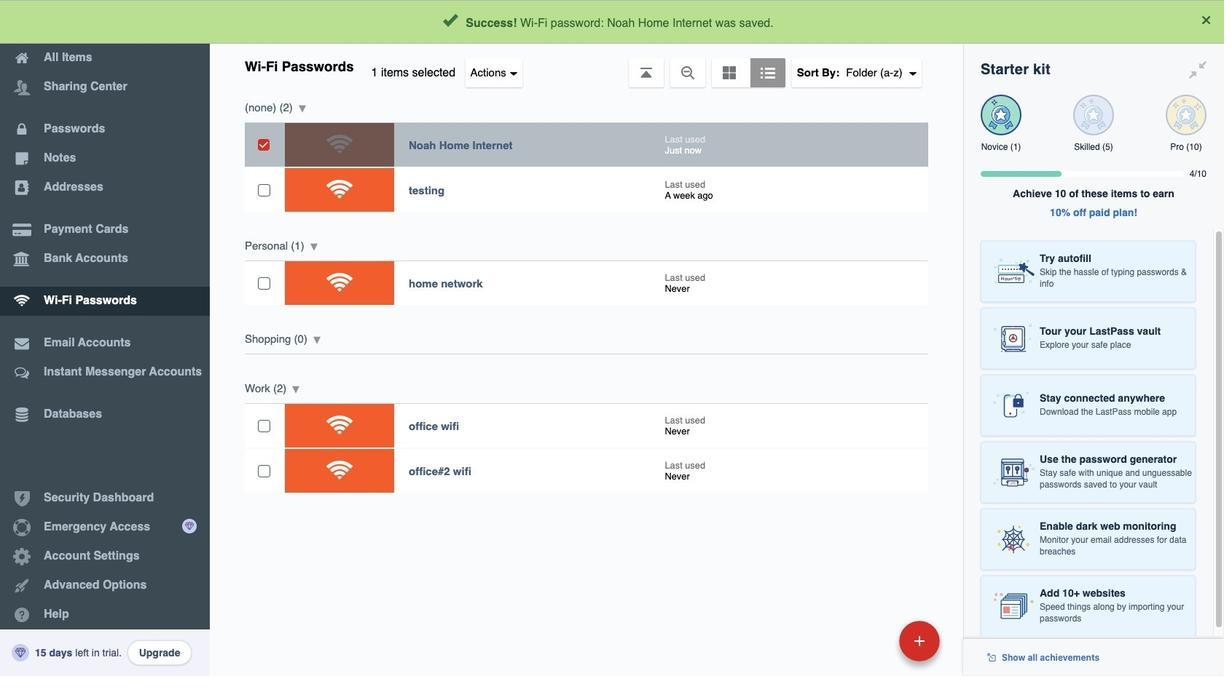 Task type: vqa. For each thing, say whether or not it's contained in the screenshot.
text field
no



Task type: describe. For each thing, give the bounding box(es) containing it.
new item navigation
[[799, 617, 949, 677]]



Task type: locate. For each thing, give the bounding box(es) containing it.
new item element
[[799, 621, 945, 662]]

main navigation navigation
[[0, 0, 210, 677]]

Search search field
[[351, 6, 933, 38]]

search my vault text field
[[351, 6, 933, 38]]

alert
[[0, 0, 1224, 44]]

vault options navigation
[[210, 44, 963, 87]]



